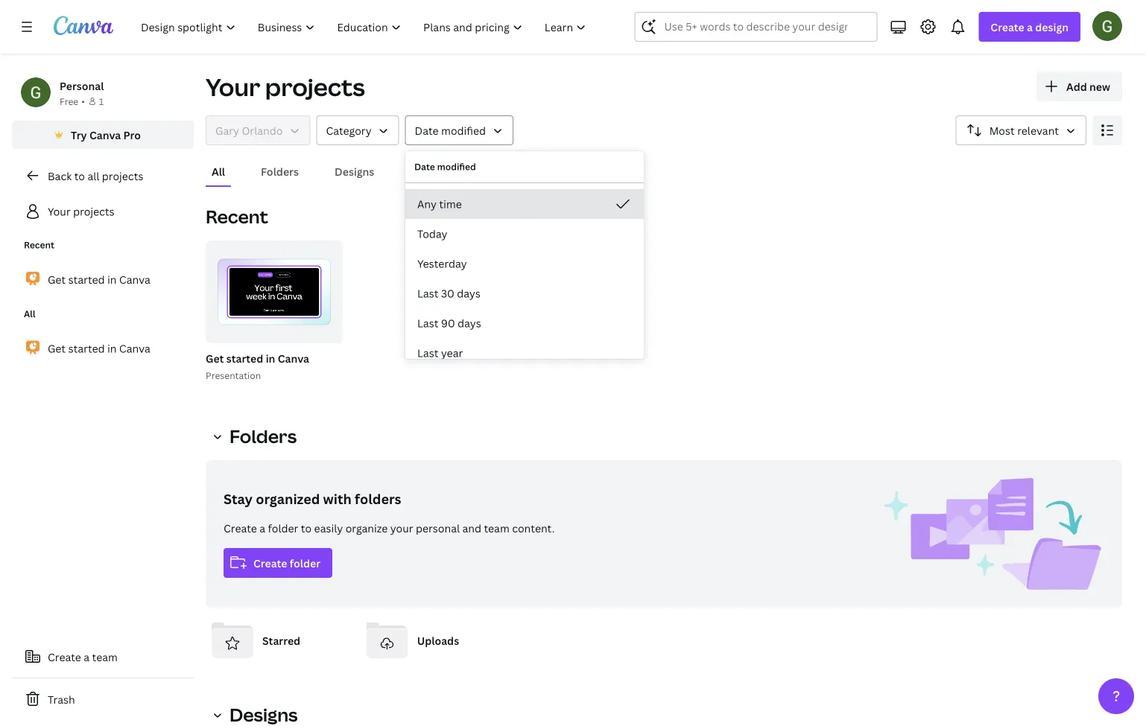 Task type: describe. For each thing, give the bounding box(es) containing it.
any time option
[[405, 189, 644, 219]]

images button
[[404, 157, 452, 186]]

folders button
[[206, 422, 306, 452]]

create folder
[[253, 556, 320, 570]]

free
[[60, 95, 78, 107]]

most relevant
[[989, 123, 1059, 137]]

last 30 days
[[417, 287, 481, 301]]

Owner button
[[206, 115, 310, 145]]

today button
[[405, 219, 644, 249]]

presentation
[[206, 369, 261, 382]]

1 vertical spatial projects
[[102, 169, 143, 183]]

content.
[[512, 521, 555, 535]]

all button
[[206, 157, 231, 186]]

a for folder
[[260, 521, 265, 535]]

a for design
[[1027, 20, 1033, 34]]

2 date from the top
[[414, 161, 435, 173]]

1 vertical spatial all
[[24, 308, 35, 320]]

1 horizontal spatial to
[[301, 521, 312, 535]]

folders button
[[255, 157, 305, 186]]

create a design button
[[979, 12, 1080, 42]]

today option
[[405, 219, 644, 249]]

date modified inside button
[[415, 123, 486, 137]]

free •
[[60, 95, 85, 107]]

most
[[989, 123, 1015, 137]]

relevant
[[1017, 123, 1059, 137]]

personal
[[60, 79, 104, 93]]

design
[[1035, 20, 1069, 34]]

90
[[441, 316, 455, 330]]

today
[[417, 227, 447, 241]]

2 get started in canva link from the top
[[12, 333, 194, 364]]

any time button
[[405, 189, 644, 219]]

starred
[[262, 634, 300, 648]]

2 date modified from the top
[[414, 161, 476, 173]]

1 vertical spatial recent
[[24, 239, 54, 251]]

add
[[1066, 79, 1087, 94]]

personal
[[416, 521, 460, 535]]

designs button
[[329, 157, 380, 186]]

last 90 days option
[[405, 308, 644, 338]]

starred link
[[206, 614, 348, 668]]

modified inside button
[[441, 123, 486, 137]]

canva inside try canva pro button
[[89, 128, 121, 142]]

Sort by button
[[956, 115, 1086, 145]]

folders inside dropdown button
[[230, 424, 297, 449]]

list box containing any time
[[405, 189, 644, 368]]

create for create folder
[[253, 556, 287, 570]]

started inside the get started in canva presentation
[[226, 351, 263, 366]]

images
[[410, 164, 446, 178]]

back to all projects
[[48, 169, 143, 183]]

2 vertical spatial projects
[[73, 205, 114, 219]]

last 90 days
[[417, 316, 481, 330]]

1 vertical spatial modified
[[437, 161, 476, 173]]

try canva pro button
[[12, 121, 194, 149]]

last 90 days button
[[405, 308, 644, 338]]

get started in canva presentation
[[206, 351, 309, 382]]

add new
[[1066, 79, 1110, 94]]

get started in canva button
[[206, 349, 309, 368]]

last year
[[417, 346, 463, 360]]

date inside button
[[415, 123, 439, 137]]

stay
[[224, 490, 253, 508]]

all
[[87, 169, 99, 183]]

team inside button
[[92, 650, 118, 664]]

any
[[417, 197, 437, 211]]

last for last 90 days
[[417, 316, 438, 330]]

last 30 days button
[[405, 279, 644, 308]]

yesterday option
[[405, 249, 644, 279]]

yesterday
[[417, 257, 467, 271]]

yesterday button
[[405, 249, 644, 279]]

1 horizontal spatial your
[[206, 71, 260, 103]]

1 get started in canva from the top
[[48, 273, 150, 287]]

Search search field
[[664, 13, 848, 41]]

create a folder to easily organize your personal and team content.
[[224, 521, 555, 535]]

1 for 1
[[99, 95, 104, 107]]

30
[[441, 287, 454, 301]]

days for last 90 days
[[458, 316, 481, 330]]

time
[[439, 197, 462, 211]]

try canva pro
[[71, 128, 141, 142]]

your inside your projects link
[[48, 205, 71, 219]]



Task type: locate. For each thing, give the bounding box(es) containing it.
folders inside button
[[261, 164, 299, 178]]

last inside option
[[417, 287, 438, 301]]

0 vertical spatial days
[[457, 287, 481, 301]]

recent
[[206, 205, 268, 229], [24, 239, 54, 251]]

days inside option
[[458, 316, 481, 330]]

date modified up images button
[[415, 123, 486, 137]]

1 left the of
[[304, 326, 308, 336]]

modified up images button
[[441, 123, 486, 137]]

1 vertical spatial folders
[[230, 424, 297, 449]]

folders
[[355, 490, 401, 508]]

create down stay
[[224, 521, 257, 535]]

to left easily
[[301, 521, 312, 535]]

2 vertical spatial a
[[84, 650, 90, 664]]

all inside button
[[212, 164, 225, 178]]

date up the images
[[415, 123, 439, 137]]

designs
[[335, 164, 374, 178]]

back
[[48, 169, 72, 183]]

last 30 days option
[[405, 279, 644, 308]]

your projects link
[[12, 197, 194, 227]]

to left all
[[74, 169, 85, 183]]

1 horizontal spatial team
[[484, 521, 510, 535]]

create for create a design
[[991, 20, 1024, 34]]

0 horizontal spatial team
[[92, 650, 118, 664]]

0 vertical spatial projects
[[265, 71, 365, 103]]

pro
[[123, 128, 141, 142]]

1 last from the top
[[417, 287, 438, 301]]

folder down easily
[[290, 556, 320, 570]]

easily
[[314, 521, 343, 535]]

0 horizontal spatial all
[[24, 308, 35, 320]]

2 horizontal spatial a
[[1027, 20, 1033, 34]]

uploads
[[417, 634, 459, 648]]

new
[[1089, 79, 1110, 94]]

days right 30 in the left top of the page
[[457, 287, 481, 301]]

1 vertical spatial date modified
[[414, 161, 476, 173]]

last year option
[[405, 338, 644, 368]]

•
[[81, 95, 85, 107]]

1 horizontal spatial recent
[[206, 205, 268, 229]]

projects up category
[[265, 71, 365, 103]]

1 vertical spatial to
[[301, 521, 312, 535]]

organize
[[345, 521, 388, 535]]

try
[[71, 128, 87, 142]]

team right and
[[484, 521, 510, 535]]

gary orlando
[[215, 123, 283, 137]]

organized
[[256, 490, 320, 508]]

trash link
[[12, 685, 194, 715]]

create a team
[[48, 650, 118, 664]]

get started in canva
[[48, 273, 150, 287], [48, 341, 150, 356]]

date
[[415, 123, 439, 137], [414, 161, 435, 173]]

0 horizontal spatial recent
[[24, 239, 54, 251]]

category
[[326, 123, 372, 137]]

0 vertical spatial your projects
[[206, 71, 365, 103]]

canva
[[89, 128, 121, 142], [119, 273, 150, 287], [119, 341, 150, 356], [278, 351, 309, 366]]

0 vertical spatial last
[[417, 287, 438, 301]]

0 vertical spatial date modified
[[415, 123, 486, 137]]

folders
[[261, 164, 299, 178], [230, 424, 297, 449]]

1 vertical spatial days
[[458, 316, 481, 330]]

days right 90
[[458, 316, 481, 330]]

2 vertical spatial last
[[417, 346, 438, 360]]

0 vertical spatial 1
[[99, 95, 104, 107]]

projects down all
[[73, 205, 114, 219]]

Date modified button
[[405, 115, 513, 145]]

1 vertical spatial 1
[[304, 326, 308, 336]]

None search field
[[634, 12, 877, 42]]

folders down orlando
[[261, 164, 299, 178]]

0 vertical spatial recent
[[206, 205, 268, 229]]

0 vertical spatial to
[[74, 169, 85, 183]]

create inside button
[[48, 650, 81, 664]]

last for last year
[[417, 346, 438, 360]]

0 vertical spatial folders
[[261, 164, 299, 178]]

0 vertical spatial date
[[415, 123, 439, 137]]

any time
[[417, 197, 462, 211]]

folders up "organized"
[[230, 424, 297, 449]]

add new button
[[1037, 72, 1122, 101]]

folder down "organized"
[[268, 521, 298, 535]]

0 vertical spatial get started in canva
[[48, 273, 150, 287]]

1 vertical spatial get started in canva link
[[12, 333, 194, 364]]

1 vertical spatial date
[[414, 161, 435, 173]]

0 horizontal spatial your projects
[[48, 205, 114, 219]]

create inside button
[[253, 556, 287, 570]]

top level navigation element
[[131, 12, 599, 42]]

0 horizontal spatial 1
[[99, 95, 104, 107]]

recent down your projects link
[[24, 239, 54, 251]]

1 horizontal spatial a
[[260, 521, 265, 535]]

create
[[991, 20, 1024, 34], [224, 521, 257, 535], [253, 556, 287, 570], [48, 650, 81, 664]]

a for team
[[84, 650, 90, 664]]

folder inside button
[[290, 556, 320, 570]]

orlando
[[242, 123, 283, 137]]

last for last 30 days
[[417, 287, 438, 301]]

and
[[462, 521, 481, 535]]

create for create a team
[[48, 650, 81, 664]]

gary
[[215, 123, 239, 137]]

0 vertical spatial your
[[206, 71, 260, 103]]

projects right all
[[102, 169, 143, 183]]

get started in canva link
[[12, 264, 194, 295], [12, 333, 194, 364]]

create up trash
[[48, 650, 81, 664]]

gary orlando image
[[1092, 11, 1122, 41]]

year
[[441, 346, 463, 360]]

0 horizontal spatial your
[[48, 205, 71, 219]]

a inside button
[[84, 650, 90, 664]]

back to all projects link
[[12, 161, 194, 191]]

a left the design
[[1027, 20, 1033, 34]]

with
[[323, 490, 352, 508]]

1 vertical spatial a
[[260, 521, 265, 535]]

0 horizontal spatial to
[[74, 169, 85, 183]]

uploads link
[[360, 614, 503, 668]]

all
[[212, 164, 225, 178], [24, 308, 35, 320]]

days for last 30 days
[[457, 287, 481, 301]]

create for create a folder to easily organize your personal and team content.
[[224, 521, 257, 535]]

date modified
[[415, 123, 486, 137], [414, 161, 476, 173]]

1 vertical spatial last
[[417, 316, 438, 330]]

trash
[[48, 693, 75, 707]]

2 last from the top
[[417, 316, 438, 330]]

list box
[[405, 189, 644, 368]]

Category button
[[316, 115, 399, 145]]

of
[[311, 326, 322, 336]]

1 vertical spatial your
[[48, 205, 71, 219]]

your projects up orlando
[[206, 71, 365, 103]]

1 for 1 of 27
[[304, 326, 308, 336]]

0 vertical spatial all
[[212, 164, 225, 178]]

in
[[107, 273, 117, 287], [107, 341, 117, 356], [266, 351, 275, 366]]

days inside option
[[457, 287, 481, 301]]

0 horizontal spatial a
[[84, 650, 90, 664]]

1 vertical spatial your projects
[[48, 205, 114, 219]]

create inside dropdown button
[[991, 20, 1024, 34]]

last year button
[[405, 338, 644, 368]]

1 right •
[[99, 95, 104, 107]]

modified down date modified button
[[437, 161, 476, 173]]

last
[[417, 287, 438, 301], [417, 316, 438, 330], [417, 346, 438, 360]]

canva inside the get started in canva presentation
[[278, 351, 309, 366]]

projects
[[265, 71, 365, 103], [102, 169, 143, 183], [73, 205, 114, 219]]

1 vertical spatial folder
[[290, 556, 320, 570]]

create a team button
[[12, 642, 194, 672]]

1 horizontal spatial all
[[212, 164, 225, 178]]

stay organized with folders
[[224, 490, 401, 508]]

your
[[390, 521, 413, 535]]

date modified up time at the left of the page
[[414, 161, 476, 173]]

1 of 27
[[304, 326, 333, 336]]

days
[[457, 287, 481, 301], [458, 316, 481, 330]]

a up create folder button
[[260, 521, 265, 535]]

date up the "any"
[[414, 161, 435, 173]]

1 get started in canva link from the top
[[12, 264, 194, 295]]

team
[[484, 521, 510, 535], [92, 650, 118, 664]]

get inside the get started in canva presentation
[[206, 351, 224, 366]]

a
[[1027, 20, 1033, 34], [260, 521, 265, 535], [84, 650, 90, 664]]

0 vertical spatial a
[[1027, 20, 1033, 34]]

get
[[48, 273, 66, 287], [48, 341, 66, 356], [206, 351, 224, 366]]

to
[[74, 169, 85, 183], [301, 521, 312, 535]]

team up 'trash' "link"
[[92, 650, 118, 664]]

create down "organized"
[[253, 556, 287, 570]]

0 vertical spatial get started in canva link
[[12, 264, 194, 295]]

your projects down all
[[48, 205, 114, 219]]

1 date modified from the top
[[415, 123, 486, 137]]

create left the design
[[991, 20, 1024, 34]]

last left 90
[[417, 316, 438, 330]]

modified
[[441, 123, 486, 137], [437, 161, 476, 173]]

your
[[206, 71, 260, 103], [48, 205, 71, 219]]

1 horizontal spatial your projects
[[206, 71, 365, 103]]

last left year
[[417, 346, 438, 360]]

your down 'back' at the left top of the page
[[48, 205, 71, 219]]

1 date from the top
[[415, 123, 439, 137]]

2 get started in canva from the top
[[48, 341, 150, 356]]

your projects
[[206, 71, 365, 103], [48, 205, 114, 219]]

in inside the get started in canva presentation
[[266, 351, 275, 366]]

27
[[324, 326, 333, 336]]

started
[[68, 273, 105, 287], [68, 341, 105, 356], [226, 351, 263, 366]]

a inside dropdown button
[[1027, 20, 1033, 34]]

0 vertical spatial team
[[484, 521, 510, 535]]

1 vertical spatial team
[[92, 650, 118, 664]]

create folder button
[[224, 548, 332, 578]]

your up gary at left
[[206, 71, 260, 103]]

create a design
[[991, 20, 1069, 34]]

recent down all button
[[206, 205, 268, 229]]

folder
[[268, 521, 298, 535], [290, 556, 320, 570]]

1
[[99, 95, 104, 107], [304, 326, 308, 336]]

0 vertical spatial modified
[[441, 123, 486, 137]]

last left 30 in the left top of the page
[[417, 287, 438, 301]]

3 last from the top
[[417, 346, 438, 360]]

1 horizontal spatial 1
[[304, 326, 308, 336]]

a up 'trash' "link"
[[84, 650, 90, 664]]

0 vertical spatial folder
[[268, 521, 298, 535]]

1 vertical spatial get started in canva
[[48, 341, 150, 356]]



Task type: vqa. For each thing, say whether or not it's contained in the screenshot.
Dinner
no



